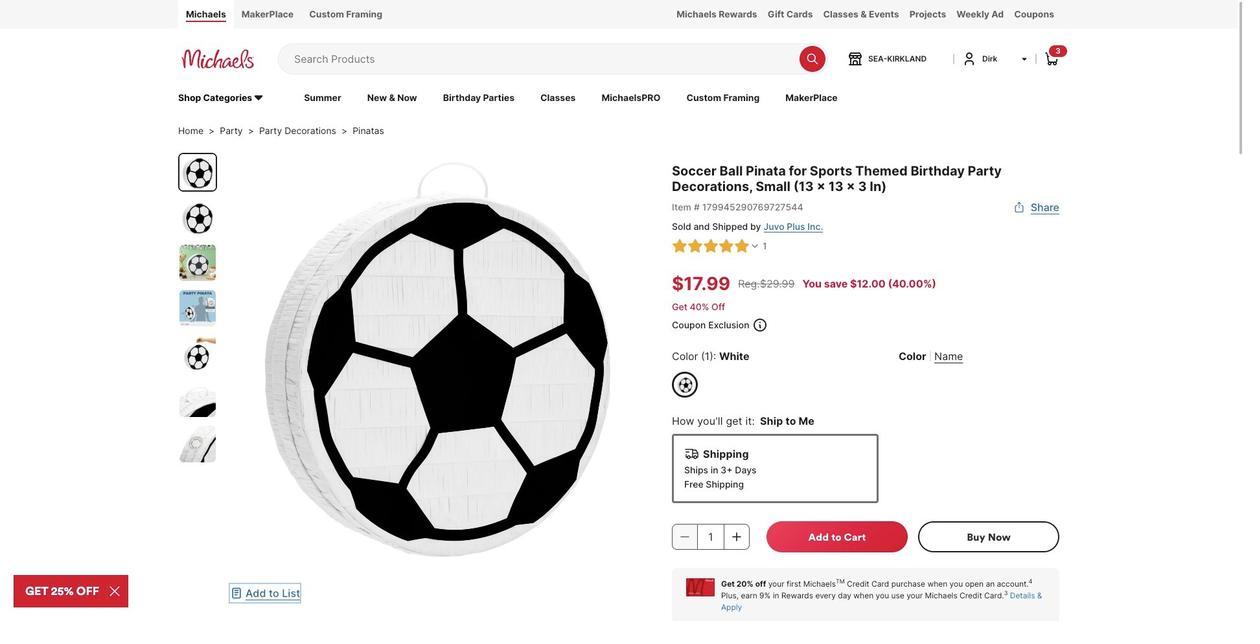 Task type: describe. For each thing, give the bounding box(es) containing it.
white image
[[676, 376, 694, 394]]

2 horizontal spatial tabler image
[[752, 317, 768, 333]]

1 horizontal spatial tabler image
[[703, 238, 719, 254]]

Search Input field
[[294, 44, 793, 74]]

0 horizontal spatial tabler image
[[672, 238, 688, 254]]



Task type: vqa. For each thing, say whether or not it's contained in the screenshot.
tabler icon
yes



Task type: locate. For each thing, give the bounding box(es) containing it.
search button image
[[806, 52, 819, 65]]

tabler image
[[1013, 201, 1026, 214], [688, 238, 703, 254], [719, 238, 734, 254], [734, 238, 750, 254], [750, 241, 760, 251]]

Number Stepper text field
[[699, 524, 723, 550]]

soccer ball pinata for sports themed birthday party decorations, small (13 x 13 x 3 in) image
[[230, 153, 646, 569], [180, 154, 216, 190], [180, 199, 216, 236], [180, 245, 216, 281], [180, 290, 216, 326], [180, 336, 216, 372], [180, 381, 216, 417], [180, 426, 216, 463]]

tabler image
[[672, 238, 688, 254], [703, 238, 719, 254], [752, 317, 768, 333]]

plcc card logo image
[[686, 579, 715, 597]]

button to increment counter for number stepper image
[[730, 531, 743, 544]]



